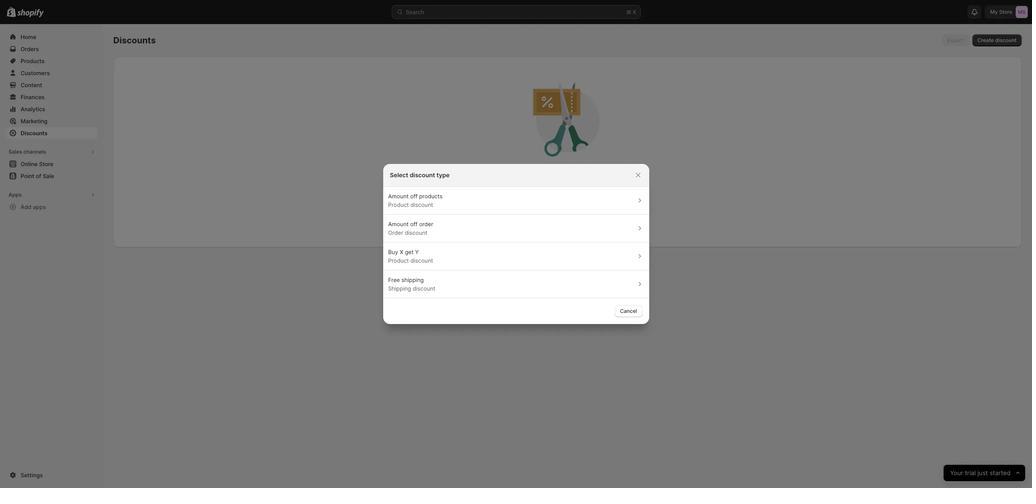 Task type: vqa. For each thing, say whether or not it's contained in the screenshot.
'CREATE' within Create discount codes and automatic discounts that apply at checkout. You can also use discounts with
yes



Task type: describe. For each thing, give the bounding box(es) containing it.
checkout.
[[493, 187, 517, 194]]

buy x get y product discount
[[388, 249, 433, 264]]

with
[[585, 187, 596, 194]]

product inside buy x get y product discount
[[388, 257, 409, 264]]

amount off products product discount
[[388, 193, 443, 208]]

add
[[21, 203, 31, 210]]

settings link
[[5, 469, 98, 481]]

k
[[633, 9, 637, 15]]

select discount type
[[390, 171, 450, 179]]

codes
[[534, 180, 548, 187]]

channels
[[23, 149, 46, 155]]

0 horizontal spatial discounts
[[560, 187, 584, 194]]

1 horizontal spatial discounts
[[113, 35, 156, 45]]

at
[[637, 180, 642, 187]]

free
[[388, 276, 400, 283]]

create discount codes and automatic discounts that apply at checkout. you can also use discounts with
[[493, 180, 642, 194]]

discount inside create discount codes and automatic discounts that apply at checkout. you can also use discounts with
[[511, 180, 532, 187]]

add apps
[[21, 203, 46, 210]]

order
[[419, 221, 433, 227]]

and
[[550, 180, 559, 187]]

product inside amount off products product discount
[[388, 201, 409, 208]]

x
[[400, 249, 403, 255]]

you
[[518, 187, 527, 194]]

select discount type dialog
[[0, 164, 1032, 324]]

⌘ k
[[626, 9, 637, 15]]

discount inside the amount off order order discount
[[405, 229, 427, 236]]

use
[[550, 187, 559, 194]]

shipping
[[402, 276, 424, 283]]

apps
[[9, 191, 22, 198]]

order
[[388, 229, 403, 236]]

off for products
[[410, 193, 418, 200]]

apply
[[622, 180, 636, 187]]

discount inside buy x get y product discount
[[410, 257, 433, 264]]

create for create discount codes and automatic discounts that apply at checkout. you can also use discounts with
[[493, 180, 510, 187]]

home
[[21, 33, 36, 40]]

automatic
[[560, 180, 585, 187]]

also
[[539, 187, 549, 194]]

amount for order
[[388, 221, 409, 227]]

discount inside "free shipping shipping discount"
[[413, 285, 435, 292]]

get
[[405, 249, 414, 255]]

type
[[437, 171, 450, 179]]

free shipping shipping discount
[[388, 276, 435, 292]]



Task type: locate. For each thing, give the bounding box(es) containing it.
sales channels button
[[5, 146, 98, 158]]

create inside create discount button
[[978, 37, 994, 43]]

1 vertical spatial off
[[410, 221, 418, 227]]

cancel
[[620, 308, 637, 314]]

off left products
[[410, 193, 418, 200]]

create inside create discount codes and automatic discounts that apply at checkout. you can also use discounts with
[[493, 180, 510, 187]]

2 off from the top
[[410, 221, 418, 227]]

0 vertical spatial off
[[410, 193, 418, 200]]

discount
[[995, 37, 1017, 43], [410, 171, 435, 179], [511, 180, 532, 187], [410, 201, 433, 208], [405, 229, 427, 236], [410, 257, 433, 264], [413, 285, 435, 292]]

discount inside amount off products product discount
[[410, 201, 433, 208]]

cancel button
[[615, 305, 642, 317]]

amount
[[388, 193, 409, 200], [388, 221, 409, 227]]

y
[[415, 249, 419, 255]]

1 vertical spatial discounts
[[21, 130, 47, 136]]

add apps button
[[5, 201, 98, 213]]

off inside the amount off order order discount
[[410, 221, 418, 227]]

2 product from the top
[[388, 257, 409, 264]]

product
[[388, 201, 409, 208], [388, 257, 409, 264]]

0 vertical spatial discounts
[[586, 180, 610, 187]]

0 horizontal spatial create
[[493, 180, 510, 187]]

create
[[978, 37, 994, 43], [493, 180, 510, 187]]

amount for product
[[388, 193, 409, 200]]

0 horizontal spatial discounts
[[21, 130, 47, 136]]

discounts
[[113, 35, 156, 45], [21, 130, 47, 136]]

shopify image
[[17, 9, 44, 17]]

product up the amount off order order discount
[[388, 201, 409, 208]]

create discount
[[978, 37, 1017, 43]]

sales channels
[[9, 149, 46, 155]]

apps button
[[5, 189, 98, 201]]

buy
[[388, 249, 398, 255]]

1 vertical spatial amount
[[388, 221, 409, 227]]

1 vertical spatial product
[[388, 257, 409, 264]]

shipping
[[388, 285, 411, 292]]

amount inside amount off products product discount
[[388, 193, 409, 200]]

apps
[[33, 203, 46, 210]]

⌘
[[626, 9, 632, 15]]

discount inside create discount button
[[995, 37, 1017, 43]]

search
[[406, 9, 424, 15]]

off
[[410, 193, 418, 200], [410, 221, 418, 227]]

products
[[419, 193, 443, 200]]

0 vertical spatial product
[[388, 201, 409, 208]]

can
[[529, 187, 537, 194]]

home link
[[5, 31, 98, 43]]

create discount button
[[972, 34, 1022, 46]]

0 vertical spatial amount
[[388, 193, 409, 200]]

1 off from the top
[[410, 193, 418, 200]]

settings
[[21, 472, 43, 479]]

select
[[390, 171, 408, 179]]

product down x
[[388, 257, 409, 264]]

off inside amount off products product discount
[[410, 193, 418, 200]]

amount inside the amount off order order discount
[[388, 221, 409, 227]]

discounts link
[[5, 127, 98, 139]]

amount down select
[[388, 193, 409, 200]]

off for order
[[410, 221, 418, 227]]

off left order
[[410, 221, 418, 227]]

1 amount from the top
[[388, 193, 409, 200]]

discounts
[[586, 180, 610, 187], [560, 187, 584, 194]]

1 vertical spatial discounts
[[560, 187, 584, 194]]

0 vertical spatial create
[[978, 37, 994, 43]]

0 vertical spatial discounts
[[113, 35, 156, 45]]

create for create discount
[[978, 37, 994, 43]]

that
[[611, 180, 621, 187]]

1 vertical spatial create
[[493, 180, 510, 187]]

2 amount from the top
[[388, 221, 409, 227]]

discounts up with on the right
[[586, 180, 610, 187]]

1 horizontal spatial discounts
[[586, 180, 610, 187]]

amount up order
[[388, 221, 409, 227]]

sales
[[9, 149, 22, 155]]

amount off order order discount
[[388, 221, 433, 236]]

1 horizontal spatial create
[[978, 37, 994, 43]]

discounts down automatic at the right of page
[[560, 187, 584, 194]]

1 product from the top
[[388, 201, 409, 208]]



